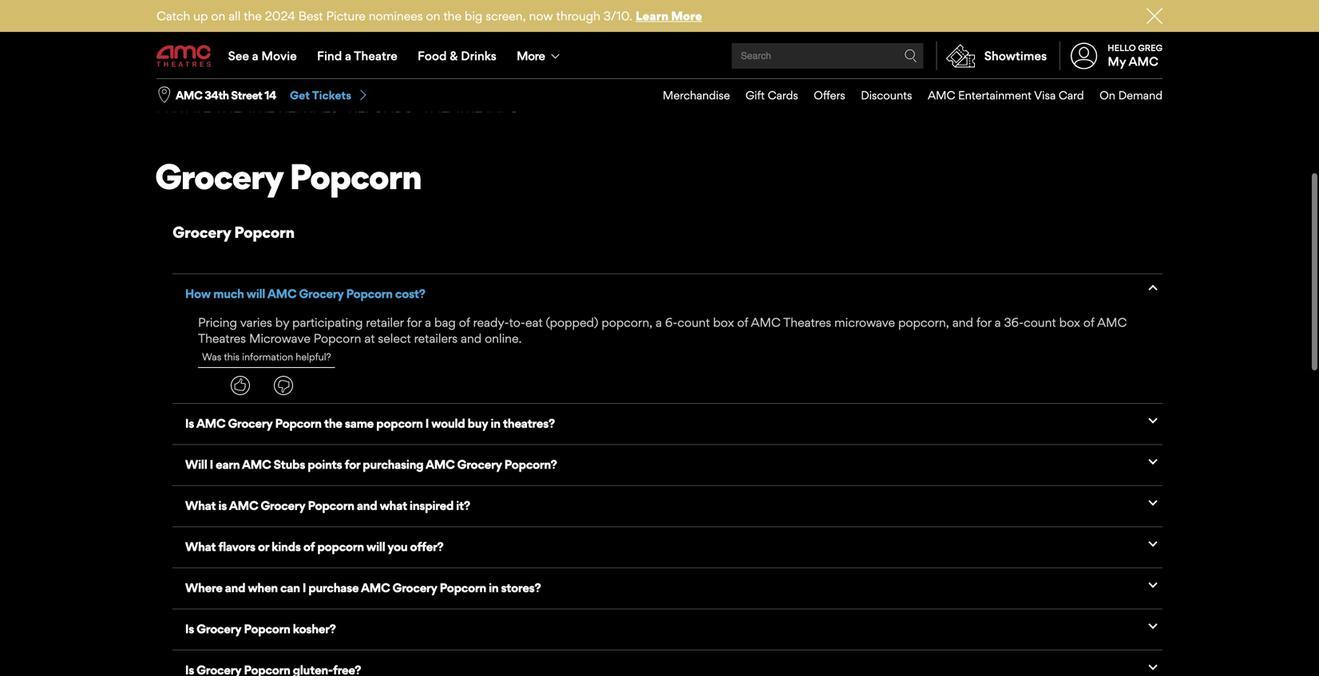 Task type: describe. For each thing, give the bounding box(es) containing it.
thumbs down rating of 1 image
[[274, 376, 293, 395]]

34th
[[205, 88, 229, 102]]

of right bag
[[459, 315, 470, 330]]

stubs
[[273, 457, 305, 472]]

demand
[[1118, 88, 1163, 102]]

and left what
[[357, 498, 377, 513]]

cookie consent banner dialog
[[0, 633, 1319, 676]]

retailer
[[366, 315, 404, 330]]

inspired
[[410, 498, 454, 513]]

&
[[450, 48, 458, 63]]

a right find
[[345, 48, 351, 63]]

refunds
[[348, 99, 413, 116]]

grocery up how at the left
[[172, 223, 231, 242]]

popcorn
[[422, 74, 493, 91]]

at
[[364, 331, 375, 346]]

best
[[298, 8, 323, 23]]

street
[[231, 88, 262, 102]]

food & drinks
[[418, 48, 496, 63]]

2024
[[265, 8, 295, 23]]

grocery down offer?
[[392, 580, 437, 595]]

14
[[264, 88, 276, 102]]

1 horizontal spatial i
[[302, 580, 306, 595]]

thumbs up rating of 5 image
[[231, 376, 250, 395]]

picture
[[326, 8, 366, 23]]

0 horizontal spatial theatres
[[198, 331, 246, 346]]

catch up on all the 2024 best picture nominees on the big screen, now through 3/10. learn more
[[156, 8, 702, 23]]

what
[[380, 498, 407, 513]]

menu containing more
[[156, 34, 1163, 78]]

big
[[465, 8, 483, 23]]

1 horizontal spatial for
[[407, 315, 422, 330]]

grocery down where
[[197, 622, 241, 636]]

is grocery popcorn kosher?
[[185, 622, 336, 636]]

amc entertainment visa card
[[928, 88, 1084, 102]]

what is amc grocery popcorn and what inspired it?
[[185, 498, 470, 513]]

gift
[[746, 88, 765, 102]]

how much will amc grocery popcorn cost?
[[185, 286, 425, 301]]

a right see
[[252, 48, 258, 63]]

now
[[529, 8, 553, 23]]

greg
[[1138, 43, 1163, 53]]

helpful?
[[296, 351, 331, 363]]

on demand link
[[1084, 79, 1163, 112]]

food & drinks link
[[408, 34, 507, 78]]

(popped)
[[546, 315, 598, 330]]

more button
[[507, 34, 573, 78]]

6-
[[665, 315, 677, 330]]

you
[[387, 539, 407, 554]]

ready-
[[473, 315, 509, 330]]

1 box from the left
[[713, 315, 734, 330]]

kosher?
[[293, 622, 336, 636]]

grocery down buy
[[457, 457, 502, 472]]

merchandise
[[663, 88, 730, 102]]

to-
[[509, 315, 525, 330]]

thumbs down rating of 1 element
[[274, 376, 293, 395]]

amc inside 'button'
[[176, 88, 202, 102]]

online.
[[485, 331, 522, 346]]

it?
[[456, 498, 470, 513]]

theatres?
[[503, 416, 555, 431]]

information
[[242, 351, 293, 363]]

of right kinds
[[303, 539, 315, 554]]

buy
[[467, 416, 488, 431]]

showtimes link
[[936, 42, 1047, 70]]

find
[[317, 48, 342, 63]]

find a theatre link
[[307, 34, 408, 78]]

or
[[258, 539, 269, 554]]

when
[[248, 580, 278, 595]]

popcorn inside pricing varies by participating retailer for a bag of ready-to-eat (popped) popcorn, a 6-count box of amc theatres microwave popcorn, and for a 36-count box of amc theatres microwave popcorn at select retailers and online.
[[314, 331, 361, 346]]

see a movie
[[228, 48, 297, 63]]

pricing
[[198, 315, 237, 330]]

purchasing
[[363, 457, 423, 472]]

popcorn up the retailer
[[346, 286, 393, 301]]

2 popcorn, from the left
[[898, 315, 949, 330]]

cost?
[[395, 286, 425, 301]]

amc 34th street 14
[[176, 88, 276, 102]]

retailers
[[414, 331, 458, 346]]

refunds link
[[348, 92, 413, 116]]

drinks
[[461, 48, 496, 63]]

0 vertical spatial theatres
[[783, 315, 831, 330]]

entertainment
[[958, 88, 1032, 102]]

menu containing merchandise
[[647, 79, 1163, 112]]

discounts
[[861, 88, 912, 102]]

info
[[486, 99, 520, 116]]

0 horizontal spatial will
[[246, 286, 265, 301]]

kinds
[[271, 539, 301, 554]]

theatre info link
[[422, 92, 520, 116]]

36-
[[1004, 315, 1024, 330]]

1 horizontal spatial popcorn
[[376, 416, 423, 431]]

and left 36-
[[952, 315, 973, 330]]

all
[[229, 8, 241, 23]]

1 horizontal spatial will
[[366, 539, 385, 554]]

grocery
[[351, 74, 419, 91]]

cards
[[768, 88, 798, 102]]

1 vertical spatial in
[[489, 580, 498, 595]]

same
[[345, 416, 374, 431]]

get
[[290, 88, 310, 102]]

merchandise link
[[647, 79, 730, 112]]

is amc grocery popcorn the same popcorn i would buy in theatres?
[[185, 416, 555, 431]]



Task type: locate. For each thing, give the bounding box(es) containing it.
1 vertical spatial popcorn
[[317, 539, 364, 554]]

theatres down pricing
[[198, 331, 246, 346]]

popcorn down points
[[308, 498, 354, 513]]

a left 6-
[[656, 315, 662, 330]]

2 on from the left
[[426, 8, 440, 23]]

popcorn
[[289, 155, 421, 197], [234, 223, 294, 242], [346, 286, 393, 301], [314, 331, 361, 346], [275, 416, 322, 431], [308, 498, 354, 513], [440, 580, 486, 595], [244, 622, 290, 636]]

box right 6-
[[713, 315, 734, 330]]

theatres left "microwave"
[[783, 315, 831, 330]]

0 vertical spatial is
[[185, 416, 194, 431]]

0 horizontal spatial i
[[210, 457, 213, 472]]

a left bag
[[425, 315, 431, 330]]

theatre info
[[422, 99, 520, 116]]

popcorn up purchase
[[317, 539, 364, 554]]

grocery popcorn down the rentals
[[155, 155, 421, 197]]

on right the nominees
[[426, 8, 440, 23]]

on demand
[[1100, 88, 1163, 102]]

amc logo image
[[156, 45, 212, 67], [156, 45, 212, 67]]

1 vertical spatial what
[[185, 539, 216, 554]]

will left you on the bottom of page
[[366, 539, 385, 554]]

the for popcorn
[[324, 416, 342, 431]]

what for what is amc grocery popcorn and what inspired it?
[[185, 498, 216, 513]]

user profile image
[[1062, 43, 1106, 69]]

rentals
[[279, 99, 339, 116]]

where and when can i purchase amc grocery popcorn in stores?
[[185, 580, 541, 595]]

find a theatre
[[317, 48, 397, 63]]

a left 36-
[[995, 315, 1001, 330]]

2 horizontal spatial the
[[443, 8, 462, 23]]

would
[[431, 416, 465, 431]]

visa
[[1034, 88, 1056, 102]]

amc
[[1129, 54, 1158, 69], [928, 88, 955, 102], [176, 88, 202, 102], [267, 286, 296, 301], [751, 315, 781, 330], [1097, 315, 1127, 330], [196, 416, 225, 431], [242, 457, 271, 472], [426, 457, 455, 472], [229, 498, 258, 513], [361, 580, 390, 595]]

i right can
[[302, 580, 306, 595]]

this
[[224, 351, 240, 363]]

menu down learn
[[156, 34, 1163, 78]]

for up select
[[407, 315, 422, 330]]

hello greg my amc
[[1108, 43, 1163, 69]]

popcorn down participating
[[314, 331, 361, 346]]

grocery popcorn up the much
[[172, 223, 294, 242]]

is
[[185, 416, 194, 431], [185, 622, 194, 636]]

the right all on the left of the page
[[244, 8, 262, 23]]

will
[[246, 286, 265, 301], [366, 539, 385, 554]]

was
[[202, 351, 221, 363]]

screen,
[[486, 8, 526, 23]]

0 horizontal spatial the
[[244, 8, 262, 23]]

1 is from the top
[[185, 416, 194, 431]]

of right 6-
[[737, 315, 748, 330]]

will right the much
[[246, 286, 265, 301]]

grocery popcorn
[[155, 155, 421, 197], [172, 223, 294, 242]]

food
[[418, 48, 447, 63]]

more
[[671, 8, 702, 23], [517, 48, 545, 63]]

1 on from the left
[[211, 8, 225, 23]]

a
[[252, 48, 258, 63], [345, 48, 351, 63], [425, 315, 431, 330], [656, 315, 662, 330], [995, 315, 1001, 330]]

popcorn down thumbs down rating of 1 image
[[275, 416, 322, 431]]

is for is grocery popcorn kosher?
[[185, 622, 194, 636]]

is
[[218, 498, 227, 513]]

showtimes image
[[937, 42, 984, 70]]

popcorn right same
[[376, 416, 423, 431]]

theatre inside grocery popcorn private theatre rentals
[[214, 99, 275, 116]]

0 vertical spatial more
[[671, 8, 702, 23]]

1 vertical spatial will
[[366, 539, 385, 554]]

more inside button
[[517, 48, 545, 63]]

grocery up participating
[[299, 286, 344, 301]]

in right buy
[[491, 416, 500, 431]]

on left all on the left of the page
[[211, 8, 225, 23]]

will
[[185, 457, 207, 472]]

grocery down the thumbs up rating of 5 element
[[228, 416, 273, 431]]

on
[[211, 8, 225, 23], [426, 8, 440, 23]]

the for best
[[244, 8, 262, 23]]

participating
[[292, 315, 363, 330]]

get tickets link
[[290, 88, 369, 103]]

pricing varies by participating retailer for a bag of ready-to-eat (popped) popcorn, a 6-count box of amc theatres microwave popcorn, and for a 36-count box of amc theatres microwave popcorn at select retailers and online.
[[198, 315, 1127, 346]]

0 horizontal spatial box
[[713, 315, 734, 330]]

1 horizontal spatial count
[[1024, 315, 1056, 330]]

box right 36-
[[1059, 315, 1080, 330]]

on
[[1100, 88, 1115, 102]]

what for what flavors or kinds of popcorn will you offer?
[[185, 539, 216, 554]]

1 theatre from the left
[[214, 99, 275, 116]]

1 vertical spatial grocery popcorn
[[172, 223, 294, 242]]

the left the big
[[443, 8, 462, 23]]

1 horizontal spatial more
[[671, 8, 702, 23]]

earn
[[216, 457, 240, 472]]

popcorn
[[376, 416, 423, 431], [317, 539, 364, 554]]

1 vertical spatial more
[[517, 48, 545, 63]]

and down ready-
[[461, 331, 482, 346]]

is up will
[[185, 416, 194, 431]]

0 vertical spatial menu
[[156, 34, 1163, 78]]

1 horizontal spatial theatres
[[783, 315, 831, 330]]

2 theatre from the left
[[422, 99, 483, 116]]

private theatre rentals link
[[156, 92, 339, 116]]

1 horizontal spatial popcorn,
[[898, 315, 949, 330]]

gift cards
[[746, 88, 798, 102]]

discounts link
[[845, 79, 912, 112]]

how
[[185, 286, 211, 301]]

popcorn up the much
[[234, 223, 294, 242]]

0 vertical spatial grocery popcorn
[[155, 155, 421, 197]]

theatre
[[354, 48, 397, 63]]

amc inside 'link'
[[928, 88, 955, 102]]

go to my account page element
[[1060, 34, 1163, 78]]

0 horizontal spatial more
[[517, 48, 545, 63]]

grocery down private
[[155, 155, 283, 197]]

search the AMC website text field
[[738, 50, 904, 62]]

for left 36-
[[976, 315, 991, 330]]

what flavors or kinds of popcorn will you offer?
[[185, 539, 443, 554]]

amc 34th street 14 button
[[176, 88, 276, 103]]

2 count from the left
[[1024, 315, 1056, 330]]

2 what from the top
[[185, 539, 216, 554]]

where
[[185, 580, 222, 595]]

1 vertical spatial is
[[185, 622, 194, 636]]

1 vertical spatial menu
[[647, 79, 1163, 112]]

for right points
[[345, 457, 360, 472]]

popcorn,
[[602, 315, 652, 330], [898, 315, 949, 330]]

what left flavors
[[185, 539, 216, 554]]

popcorn down offer?
[[440, 580, 486, 595]]

can
[[280, 580, 300, 595]]

see a movie link
[[218, 34, 307, 78]]

is down where
[[185, 622, 194, 636]]

learn more link
[[636, 8, 702, 23]]

the left same
[[324, 416, 342, 431]]

grocery popcorn private theatre rentals
[[156, 74, 493, 116]]

3/10.
[[604, 8, 632, 23]]

0 horizontal spatial theatre
[[214, 99, 275, 116]]

is for is amc grocery popcorn the same popcorn i would buy in theatres?
[[185, 416, 194, 431]]

gift cards link
[[730, 79, 798, 112]]

1 horizontal spatial on
[[426, 8, 440, 23]]

was this information helpful?
[[202, 351, 331, 363]]

0 vertical spatial popcorn
[[376, 416, 423, 431]]

1 horizontal spatial box
[[1059, 315, 1080, 330]]

flavors
[[218, 539, 255, 554]]

popcorn?
[[504, 457, 557, 472]]

in left stores? on the bottom left of the page
[[489, 580, 498, 595]]

1 horizontal spatial the
[[324, 416, 342, 431]]

what left 'is'
[[185, 498, 216, 513]]

microwave
[[249, 331, 310, 346]]

bag
[[434, 315, 456, 330]]

theatre
[[214, 99, 275, 116], [422, 99, 483, 116]]

popcorn, right "microwave"
[[898, 315, 949, 330]]

2 horizontal spatial i
[[425, 416, 429, 431]]

0 vertical spatial will
[[246, 286, 265, 301]]

1 horizontal spatial theatre
[[422, 99, 483, 116]]

0 horizontal spatial popcorn
[[317, 539, 364, 554]]

2 vertical spatial i
[[302, 580, 306, 595]]

amc inside hello greg my amc
[[1129, 54, 1158, 69]]

offers link
[[798, 79, 845, 112]]

2 horizontal spatial for
[[976, 315, 991, 330]]

up
[[193, 8, 208, 23]]

nominees
[[369, 8, 423, 23]]

0 vertical spatial what
[[185, 498, 216, 513]]

popcorn down when
[[244, 622, 290, 636]]

private
[[156, 99, 211, 116]]

of right 36-
[[1083, 315, 1094, 330]]

1 vertical spatial i
[[210, 457, 213, 472]]

popcorn down refunds
[[289, 155, 421, 197]]

movie
[[261, 48, 297, 63]]

0 horizontal spatial for
[[345, 457, 360, 472]]

theatres
[[783, 315, 831, 330], [198, 331, 246, 346]]

1 what from the top
[[185, 498, 216, 513]]

more right learn
[[671, 8, 702, 23]]

menu down submit search icon
[[647, 79, 1163, 112]]

i right will
[[210, 457, 213, 472]]

menu
[[156, 34, 1163, 78], [647, 79, 1163, 112]]

varies
[[240, 315, 272, 330]]

submit search icon image
[[904, 50, 917, 62]]

2 is from the top
[[185, 622, 194, 636]]

will i earn amc stubs points for purchasing amc grocery popcorn?
[[185, 457, 557, 472]]

in
[[491, 416, 500, 431], [489, 580, 498, 595]]

0 horizontal spatial count
[[677, 315, 710, 330]]

0 horizontal spatial on
[[211, 8, 225, 23]]

thumbs up rating of 5 element
[[231, 376, 250, 395]]

tickets
[[312, 88, 351, 102]]

select
[[378, 331, 411, 346]]

0 vertical spatial i
[[425, 416, 429, 431]]

the
[[244, 8, 262, 23], [443, 8, 462, 23], [324, 416, 342, 431]]

2 box from the left
[[1059, 315, 1080, 330]]

box
[[713, 315, 734, 330], [1059, 315, 1080, 330]]

microwave
[[834, 315, 895, 330]]

0 horizontal spatial popcorn,
[[602, 315, 652, 330]]

offer?
[[410, 539, 443, 554]]

1 vertical spatial theatres
[[198, 331, 246, 346]]

1 count from the left
[[677, 315, 710, 330]]

what
[[185, 498, 216, 513], [185, 539, 216, 554]]

more down now at the top left of the page
[[517, 48, 545, 63]]

showtimes
[[984, 48, 1047, 63]]

1 popcorn, from the left
[[602, 315, 652, 330]]

and left when
[[225, 580, 245, 595]]

eat
[[525, 315, 543, 330]]

learn
[[636, 8, 669, 23]]

grocery up kinds
[[261, 498, 305, 513]]

of
[[459, 315, 470, 330], [737, 315, 748, 330], [1083, 315, 1094, 330], [303, 539, 315, 554]]

popcorn, left 6-
[[602, 315, 652, 330]]

0 vertical spatial in
[[491, 416, 500, 431]]

catch
[[156, 8, 190, 23]]

and
[[952, 315, 973, 330], [461, 331, 482, 346], [357, 498, 377, 513], [225, 580, 245, 595]]

i left the would on the left
[[425, 416, 429, 431]]

hello
[[1108, 43, 1136, 53]]



Task type: vqa. For each thing, say whether or not it's contained in the screenshot.
Contact
no



